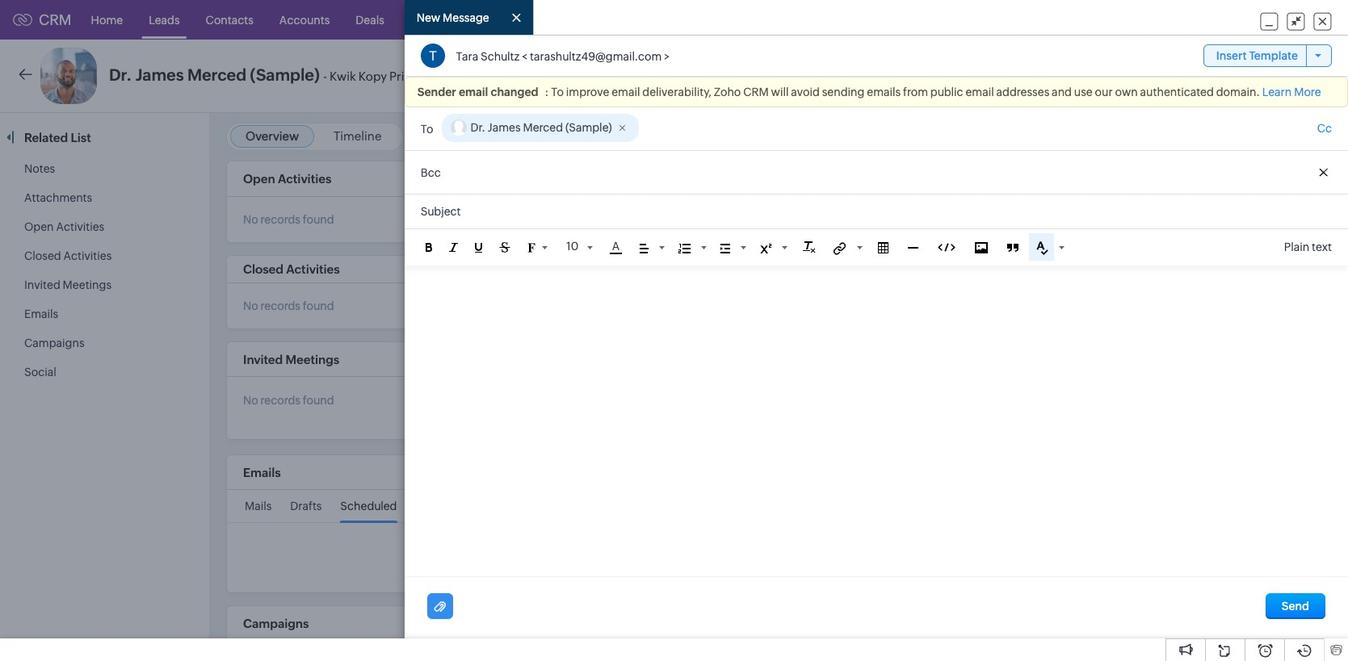 Task type: locate. For each thing, give the bounding box(es) containing it.
open down overview at the top left of page
[[243, 172, 275, 186]]

invited meetings
[[24, 279, 112, 292], [243, 353, 340, 367]]

template
[[1250, 50, 1299, 63]]

0 vertical spatial :
[[545, 86, 549, 99]]

to left improve
[[551, 86, 564, 99]]

activities
[[278, 172, 332, 186], [56, 221, 104, 234], [63, 250, 112, 263], [286, 263, 340, 276]]

1 vertical spatial dr.
[[471, 121, 486, 134]]

0 vertical spatial (sample)
[[250, 65, 320, 84]]

3 email from the left
[[966, 86, 995, 99]]

0 vertical spatial send
[[1056, 69, 1084, 82]]

0 vertical spatial campaigns
[[658, 13, 718, 26]]

0 vertical spatial campaigns link
[[645, 0, 731, 39]]

0 horizontal spatial (sample)
[[250, 65, 320, 84]]

0 vertical spatial james
[[135, 65, 184, 84]]

2 vertical spatial found
[[303, 394, 334, 407]]

calls
[[540, 13, 565, 26]]

0 horizontal spatial dr.
[[109, 65, 132, 84]]

1 email from the left
[[459, 86, 488, 99]]

3 no from the top
[[243, 394, 258, 407]]

to down sender
[[421, 123, 434, 136]]

notes
[[24, 162, 55, 175]]

insert
[[1217, 50, 1247, 63]]

merced
[[187, 65, 247, 84], [523, 121, 563, 134]]

1 vertical spatial open
[[24, 221, 54, 234]]

create menu image
[[1105, 10, 1125, 29]]

10 link
[[565, 238, 593, 256]]

insert template button
[[1204, 45, 1333, 67]]

1 vertical spatial send
[[1282, 601, 1310, 614]]

1 vertical spatial campaigns link
[[24, 337, 84, 350]]

2 vertical spatial no records found
[[243, 394, 334, 407]]

profile image
[[1276, 7, 1302, 33]]

zoho
[[714, 86, 741, 99]]

1 vertical spatial no records found
[[243, 300, 334, 313]]

open down attachments link
[[24, 221, 54, 234]]

emails
[[867, 86, 901, 99]]

email right public
[[966, 86, 995, 99]]

no records found
[[243, 213, 334, 226], [243, 300, 334, 313], [243, 394, 334, 407]]

2 records from the top
[[261, 300, 301, 313]]

0 vertical spatial invited meetings
[[24, 279, 112, 292]]

2 horizontal spatial campaigns
[[658, 13, 718, 26]]

0 vertical spatial merced
[[187, 65, 247, 84]]

3 records from the top
[[261, 394, 301, 407]]

1 vertical spatial found
[[303, 300, 334, 313]]

1 vertical spatial crm
[[744, 86, 769, 99]]

Subject text field
[[405, 195, 1349, 229]]

invited
[[24, 279, 60, 292], [243, 353, 283, 367]]

merced down changed
[[523, 121, 563, 134]]

found for invited meetings
[[303, 394, 334, 407]]

to
[[551, 86, 564, 99], [421, 123, 434, 136]]

notes link
[[24, 162, 55, 175]]

3 found from the top
[[303, 394, 334, 407]]

merced down the contacts link
[[187, 65, 247, 84]]

campaigns link up deliverability,
[[645, 0, 731, 39]]

send button
[[1266, 594, 1326, 620]]

home link
[[78, 0, 136, 39]]

(sample) down improve
[[566, 121, 612, 134]]

upgrade
[[1023, 20, 1069, 32]]

overview link
[[246, 129, 299, 143]]

dr. for dr. james merced (sample)
[[471, 121, 486, 134]]

open activities up closed activities link
[[24, 221, 104, 234]]

: left '12:21'
[[1269, 135, 1273, 147]]

james
[[135, 65, 184, 84], [488, 121, 521, 134]]

authenticated
[[1141, 86, 1214, 99]]

0 horizontal spatial crm
[[39, 11, 72, 28]]

search image
[[1144, 13, 1158, 27]]

2 vertical spatial no
[[243, 394, 258, 407]]

0 horizontal spatial send
[[1056, 69, 1084, 82]]

0 vertical spatial no
[[243, 213, 258, 226]]

1 vertical spatial to
[[421, 123, 434, 136]]

james down changed
[[488, 121, 521, 134]]

1 horizontal spatial (sample)
[[566, 121, 612, 134]]

emails
[[24, 308, 58, 321], [243, 466, 281, 480]]

1 no from the top
[[243, 213, 258, 226]]

closed
[[24, 250, 61, 263], [243, 263, 284, 276]]

no
[[243, 213, 258, 226], [243, 300, 258, 313], [243, 394, 258, 407]]

kopy
[[359, 69, 387, 83]]

email right sender
[[459, 86, 488, 99]]

no records found for activities
[[243, 300, 334, 313]]

1 horizontal spatial open
[[243, 172, 275, 186]]

social link
[[24, 366, 56, 379]]

2 vertical spatial meetings
[[286, 353, 340, 367]]

campaigns link down emails link
[[24, 337, 84, 350]]

1 vertical spatial (sample)
[[566, 121, 612, 134]]

1 vertical spatial invited
[[243, 353, 283, 367]]

domain.
[[1217, 86, 1260, 99]]

1 horizontal spatial emails
[[243, 466, 281, 480]]

accounts
[[279, 13, 330, 26]]

message
[[443, 12, 489, 25]]

0 vertical spatial meetings
[[465, 13, 514, 26]]

campaigns link
[[645, 0, 731, 39], [24, 337, 84, 350]]

0 horizontal spatial closed activities
[[24, 250, 112, 263]]

2 vertical spatial records
[[261, 394, 301, 407]]

tasks link
[[398, 0, 452, 39]]

1 records from the top
[[261, 213, 301, 226]]

james down leads
[[135, 65, 184, 84]]

0 horizontal spatial open activities
[[24, 221, 104, 234]]

learn
[[1263, 86, 1292, 99]]

(sample) left the -
[[250, 65, 320, 84]]

1 horizontal spatial dr.
[[471, 121, 486, 134]]

sender
[[418, 86, 456, 99]]

emails up mails
[[243, 466, 281, 480]]

meetings link
[[452, 0, 527, 39]]

send for send
[[1282, 601, 1310, 614]]

1 vertical spatial no
[[243, 300, 258, 313]]

1 horizontal spatial email
[[612, 86, 640, 99]]

1 vertical spatial meetings
[[63, 279, 112, 292]]

records
[[261, 213, 301, 226], [261, 300, 301, 313], [261, 394, 301, 407]]

emails down invited meetings link
[[24, 308, 58, 321]]

0 horizontal spatial invited meetings
[[24, 279, 112, 292]]

: right changed
[[545, 86, 549, 99]]

send
[[1056, 69, 1084, 82], [1282, 601, 1310, 614]]

home
[[91, 13, 123, 26]]

1 horizontal spatial crm
[[744, 86, 769, 99]]

mails
[[245, 500, 272, 513]]

0 horizontal spatial email
[[459, 86, 488, 99]]

open activities down overview at the top left of page
[[243, 172, 332, 186]]

convert
[[1155, 69, 1198, 82]]

1 horizontal spatial invited meetings
[[243, 353, 340, 367]]

contacts
[[206, 13, 254, 26]]

1 vertical spatial open activities
[[24, 221, 104, 234]]

open
[[243, 172, 275, 186], [24, 221, 54, 234]]

0 vertical spatial records
[[261, 213, 301, 226]]

0 horizontal spatial :
[[545, 86, 549, 99]]

0 vertical spatial found
[[303, 213, 334, 226]]

3 no records found from the top
[[243, 394, 334, 407]]

crm left home link
[[39, 11, 72, 28]]

0 horizontal spatial campaigns link
[[24, 337, 84, 350]]

1 horizontal spatial open activities
[[243, 172, 332, 186]]

0 horizontal spatial campaigns
[[24, 337, 84, 350]]

1 horizontal spatial merced
[[523, 121, 563, 134]]

alignment image
[[640, 244, 649, 253]]

2 horizontal spatial email
[[966, 86, 995, 99]]

1 horizontal spatial :
[[1269, 135, 1273, 147]]

no for closed
[[243, 300, 258, 313]]

email right improve
[[612, 86, 640, 99]]

dr.
[[109, 65, 132, 84], [471, 121, 486, 134]]

2 no from the top
[[243, 300, 258, 313]]

2 no records found from the top
[[243, 300, 334, 313]]

overview
[[246, 129, 299, 143]]

1 vertical spatial records
[[261, 300, 301, 313]]

closed activities
[[24, 250, 112, 263], [243, 263, 340, 276]]

spell check image
[[1037, 242, 1049, 256]]

(sample)
[[250, 65, 320, 84], [566, 121, 612, 134]]

calls link
[[527, 0, 578, 39]]

0 horizontal spatial meetings
[[63, 279, 112, 292]]

1 horizontal spatial to
[[551, 86, 564, 99]]

james for dr. james merced (sample)
[[488, 121, 521, 134]]

pm
[[1301, 135, 1316, 147]]

closed activities link
[[24, 250, 112, 263]]

kwik
[[330, 69, 356, 83]]

0 horizontal spatial merced
[[187, 65, 247, 84]]

will
[[771, 86, 789, 99]]

convert button
[[1138, 63, 1215, 89]]

2 found from the top
[[303, 300, 334, 313]]

from
[[903, 86, 929, 99]]

insert template
[[1217, 50, 1299, 63]]

0 vertical spatial no records found
[[243, 213, 334, 226]]

crm left will
[[744, 86, 769, 99]]

meetings
[[465, 13, 514, 26], [63, 279, 112, 292], [286, 353, 340, 367]]

0 horizontal spatial invited
[[24, 279, 60, 292]]

1 vertical spatial emails
[[243, 466, 281, 480]]

contacts link
[[193, 0, 267, 39]]

public
[[931, 86, 964, 99]]

1 vertical spatial james
[[488, 121, 521, 134]]

2 horizontal spatial meetings
[[465, 13, 514, 26]]

improve
[[566, 86, 610, 99]]

0 vertical spatial dr.
[[109, 65, 132, 84]]

use
[[1075, 86, 1093, 99]]

:
[[545, 86, 549, 99], [1269, 135, 1273, 147]]

campaigns
[[658, 13, 718, 26], [24, 337, 84, 350], [243, 617, 309, 631]]

1 horizontal spatial send
[[1282, 601, 1310, 614]]

1 horizontal spatial closed activities
[[243, 263, 340, 276]]

james for dr. james merced (sample) - kwik kopy printing
[[135, 65, 184, 84]]

1 horizontal spatial james
[[488, 121, 521, 134]]

1 horizontal spatial campaigns
[[243, 617, 309, 631]]

0 horizontal spatial james
[[135, 65, 184, 84]]

1 vertical spatial merced
[[523, 121, 563, 134]]

0 vertical spatial emails
[[24, 308, 58, 321]]

no for invited
[[243, 394, 258, 407]]



Task type: describe. For each thing, give the bounding box(es) containing it.
10
[[567, 240, 579, 253]]

reports
[[591, 13, 632, 26]]

0 vertical spatial crm
[[39, 11, 72, 28]]

documents link
[[731, 0, 818, 39]]

-
[[324, 69, 327, 83]]

addresses
[[997, 86, 1050, 99]]

found for closed activities
[[303, 300, 334, 313]]

0 horizontal spatial open
[[24, 221, 54, 234]]

documents
[[744, 13, 805, 26]]

list image
[[679, 244, 691, 253]]

new message
[[417, 12, 489, 25]]

invited meetings link
[[24, 279, 112, 292]]

no records found for meetings
[[243, 394, 334, 407]]

deliverability,
[[643, 86, 712, 99]]

sending
[[822, 86, 865, 99]]

email
[[1086, 69, 1116, 82]]

attachments link
[[24, 192, 92, 204]]

update
[[1231, 135, 1267, 147]]

dr. james merced (sample)
[[471, 121, 612, 134]]

leads link
[[136, 0, 193, 39]]

0 horizontal spatial closed
[[24, 250, 61, 263]]

2 email from the left
[[612, 86, 640, 99]]

our
[[1095, 86, 1113, 99]]

(sample) for dr. james merced (sample) - kwik kopy printing
[[250, 65, 320, 84]]

more
[[1295, 86, 1322, 99]]

0 horizontal spatial emails
[[24, 308, 58, 321]]

last
[[1209, 135, 1229, 147]]

1 no records found from the top
[[243, 213, 334, 226]]

1 horizontal spatial invited
[[243, 353, 283, 367]]

1 found from the top
[[303, 213, 334, 226]]

related
[[24, 131, 68, 145]]

own
[[1116, 86, 1138, 99]]

merced for dr. james merced (sample)
[[523, 121, 563, 134]]

crm link
[[13, 11, 72, 28]]

records for closed
[[261, 300, 301, 313]]

1 vertical spatial :
[[1269, 135, 1273, 147]]

deals link
[[343, 0, 398, 39]]

avoid
[[791, 86, 820, 99]]

merced for dr. james merced (sample) - kwik kopy printing
[[187, 65, 247, 84]]

send email button
[[1040, 63, 1132, 89]]

records for invited
[[261, 394, 301, 407]]

0 vertical spatial open
[[243, 172, 275, 186]]

leads
[[149, 13, 180, 26]]

new
[[417, 12, 441, 25]]

sender email changed : to improve email deliverability, zoho crm will avoid sending emails from public email addresses and use our own authenticated domain. learn more
[[418, 86, 1322, 99]]

12:21
[[1275, 135, 1299, 147]]

accounts link
[[267, 0, 343, 39]]

dr. for dr. james merced (sample) - kwik kopy printing
[[109, 65, 132, 84]]

1 vertical spatial campaigns
[[24, 337, 84, 350]]

deals
[[356, 13, 385, 26]]

edit button
[[1222, 63, 1276, 89]]

bcc
[[421, 166, 441, 179]]

reports link
[[578, 0, 645, 39]]

text
[[1312, 241, 1333, 254]]

0 vertical spatial invited
[[24, 279, 60, 292]]

a
[[612, 240, 620, 253]]

tasks
[[410, 13, 439, 26]]

scheduled
[[340, 500, 397, 513]]

campaigns inside campaigns link
[[658, 13, 718, 26]]

related list
[[24, 131, 94, 145]]

emails link
[[24, 308, 58, 321]]

list
[[71, 131, 91, 145]]

open activities link
[[24, 221, 104, 234]]

0 horizontal spatial to
[[421, 123, 434, 136]]

1 horizontal spatial campaigns link
[[645, 0, 731, 39]]

calendar image
[[1177, 13, 1191, 26]]

dr. james merced (sample) - kwik kopy printing
[[109, 65, 434, 84]]

1 horizontal spatial closed
[[243, 263, 284, 276]]

printing
[[390, 69, 434, 83]]

1 horizontal spatial meetings
[[286, 353, 340, 367]]

profile element
[[1266, 0, 1312, 39]]

changed
[[491, 86, 539, 99]]

social
[[24, 366, 56, 379]]

0 vertical spatial open activities
[[243, 172, 332, 186]]

edit
[[1239, 69, 1259, 82]]

and
[[1052, 86, 1072, 99]]

0 vertical spatial to
[[551, 86, 564, 99]]

attachments
[[24, 192, 92, 204]]

cc
[[1318, 122, 1333, 135]]

learn more link
[[1263, 86, 1322, 99]]

send for send email
[[1056, 69, 1084, 82]]

create menu element
[[1095, 0, 1135, 39]]

drafts
[[290, 500, 322, 513]]

(sample) for dr. james merced (sample)
[[566, 121, 612, 134]]

script image
[[761, 244, 772, 253]]

links image
[[834, 242, 847, 255]]

plain text
[[1285, 241, 1333, 254]]

send email
[[1056, 69, 1116, 82]]

plain
[[1285, 241, 1310, 254]]

a link
[[610, 240, 622, 255]]

last update : 12:21 pm
[[1209, 135, 1316, 147]]

indent image
[[721, 244, 731, 253]]

1 vertical spatial invited meetings
[[243, 353, 340, 367]]

search element
[[1135, 0, 1168, 40]]

2 vertical spatial campaigns
[[243, 617, 309, 631]]

timeline
[[334, 129, 382, 143]]

timeline link
[[334, 129, 382, 143]]



Task type: vqa. For each thing, say whether or not it's contained in the screenshot.
new message
yes



